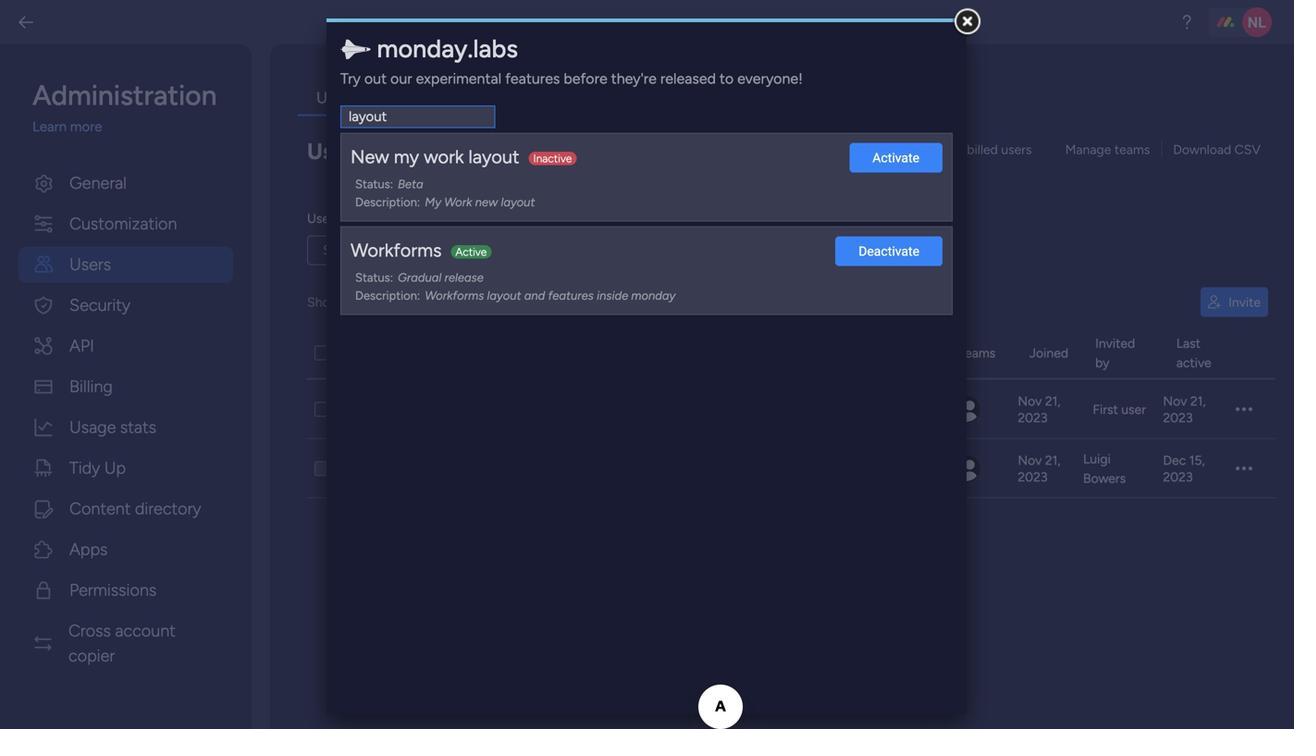 Task type: locate. For each thing, give the bounding box(es) containing it.
user for user name/email
[[307, 211, 334, 226]]

2 row from the top
[[307, 380, 1276, 439]]

row containing invited by
[[307, 328, 1276, 380]]

ownership down before at the top of page
[[567, 88, 640, 107]]

1 vertical spatial users
[[69, 254, 111, 274]]

active
[[456, 245, 487, 259]]

2
[[364, 294, 371, 310]]

usage
[[69, 417, 116, 437]]

1 ownership from the left
[[567, 88, 640, 107]]

workforms up gradual at the left top of page
[[351, 239, 442, 261]]

experimental
[[416, 70, 502, 87]]

nov down joined
[[1018, 393, 1042, 409]]

2023 up "dec"
[[1163, 410, 1193, 426]]

customization button
[[19, 206, 233, 242]]

download
[[1174, 142, 1232, 157]]

2023 down "dec"
[[1163, 469, 1193, 485]]

1 vertical spatial status:
[[355, 270, 393, 285]]

user
[[307, 138, 354, 165], [307, 211, 334, 226]]

management
[[359, 138, 494, 165]]

see
[[942, 142, 964, 157]]

results
[[375, 294, 413, 310]]

nov
[[1018, 393, 1042, 409], [1163, 393, 1188, 409], [1018, 452, 1042, 468]]

0 vertical spatial user
[[307, 138, 354, 165]]

users
[[316, 88, 356, 107], [69, 254, 111, 274]]

customization
[[69, 214, 177, 234]]

cross account copier button
[[19, 613, 233, 674]]

2 vertical spatial layout
[[487, 288, 521, 303]]

invited
[[1096, 335, 1136, 351]]

add or edit team image
[[953, 396, 981, 423]]

user left 'name/email'
[[307, 211, 334, 226]]

features inside status: gradual release description: workforms layout and features inside monday
[[548, 288, 594, 303]]

luigi bowers
[[1084, 451, 1126, 486]]

row
[[307, 328, 1276, 380], [307, 380, 1276, 439], [307, 439, 1276, 498]]

dec
[[1163, 452, 1186, 468]]

grid
[[307, 328, 1276, 711]]

download csv
[[1174, 142, 1261, 157]]

1 vertical spatial workforms
[[425, 288, 484, 303]]

cell
[[637, 391, 746, 428]]

1 description: from the top
[[355, 195, 420, 210]]

status: up 2
[[355, 270, 393, 285]]

general
[[69, 173, 127, 193]]

users inside users button
[[69, 254, 111, 274]]

invited by
[[1096, 335, 1136, 371]]

security button
[[19, 287, 233, 323]]

1 vertical spatial user
[[307, 211, 334, 226]]

status: inside status: gradual release description: workforms layout and features inside monday
[[355, 270, 393, 285]]

21,
[[1045, 393, 1061, 409], [1191, 393, 1206, 409], [1045, 452, 1061, 468]]

tidy up
[[69, 458, 126, 478]]

status: for new
[[355, 177, 393, 192]]

everyone!
[[738, 70, 803, 87]]

workforms down release
[[425, 288, 484, 303]]

nov right 'user'
[[1163, 393, 1188, 409]]

users down try in the top left of the page
[[316, 88, 356, 107]]

add or edit team image
[[953, 455, 981, 483]]

0 vertical spatial status:
[[355, 177, 393, 192]]

grid containing invited by
[[307, 328, 1276, 711]]

nov 21, 2023 left luigi
[[1018, 452, 1061, 485]]

manage teams button
[[1058, 135, 1158, 164]]

general button
[[19, 165, 233, 201]]

1 vertical spatial features
[[548, 288, 594, 303]]

apps button
[[19, 532, 233, 568]]

and
[[524, 288, 545, 303]]

1 vertical spatial description:
[[355, 288, 420, 303]]

inside
[[597, 288, 628, 303]]

users up "security"
[[69, 254, 111, 274]]

3 row from the top
[[307, 439, 1276, 498]]

v2 ellipsis image
[[1236, 401, 1253, 418]]

user
[[1122, 402, 1146, 417]]

ownership for board ownership
[[567, 88, 640, 107]]

row group containing nov 21, 2023
[[307, 380, 1276, 498]]

workforms inside status: gradual release description: workforms layout and features inside monday
[[425, 288, 484, 303]]

0 vertical spatial features
[[505, 70, 560, 87]]

ownership for automations ownership
[[772, 88, 845, 107]]

2 ownership from the left
[[772, 88, 845, 107]]

21, down active
[[1191, 393, 1206, 409]]

last
[[1177, 335, 1201, 351]]

features
[[505, 70, 560, 87], [548, 288, 594, 303]]

security
[[69, 295, 131, 315]]

learn
[[32, 118, 67, 135]]

nov 21, 2023
[[1018, 393, 1061, 426], [1163, 393, 1206, 426], [1018, 452, 1061, 485]]

0 vertical spatial description:
[[355, 195, 420, 210]]

permissions
[[69, 580, 157, 600]]

2023 right add or edit team image
[[1018, 469, 1048, 485]]

ownership down everyone!
[[772, 88, 845, 107]]

usage stats button
[[19, 409, 233, 446]]

layout inside status: gradual release description: workforms layout and features inside monday
[[487, 288, 521, 303]]

workforms
[[351, 239, 442, 261], [425, 288, 484, 303]]

content
[[69, 499, 131, 519]]

user down users link
[[307, 138, 354, 165]]

1 horizontal spatial ownership
[[772, 88, 845, 107]]

2 status: from the top
[[355, 270, 393, 285]]

last active
[[1177, 335, 1212, 371]]

bowers
[[1084, 471, 1126, 486]]

automations ownership
[[677, 88, 845, 107]]

0 horizontal spatial users
[[69, 254, 111, 274]]

automations
[[677, 88, 768, 107]]

features up board
[[505, 70, 560, 87]]

1 vertical spatial layout
[[501, 195, 535, 210]]

billing button
[[19, 369, 233, 405]]

status: inside status: beta description: my work new layout
[[355, 177, 393, 192]]

content directory
[[69, 499, 201, 519]]

1 user from the top
[[307, 138, 354, 165]]

0 horizontal spatial ownership
[[567, 88, 640, 107]]

1 horizontal spatial users
[[316, 88, 356, 107]]

work
[[444, 195, 472, 210]]

work
[[424, 146, 464, 168]]

up
[[104, 458, 126, 478]]

2 user from the top
[[307, 211, 334, 226]]

features right and
[[548, 288, 594, 303]]

0 vertical spatial users
[[316, 88, 356, 107]]

status: down new
[[355, 177, 393, 192]]

1 row from the top
[[307, 328, 1276, 380]]

status: beta description: my work new layout
[[355, 177, 535, 210]]

deactivate button
[[836, 237, 943, 266]]

try
[[341, 70, 361, 87]]

1 status: from the top
[[355, 177, 393, 192]]

users button
[[19, 247, 233, 283]]

2 description: from the top
[[355, 288, 420, 303]]

users inside users link
[[316, 88, 356, 107]]

description: down gradual at the left top of page
[[355, 288, 420, 303]]

description: up 'name/email'
[[355, 195, 420, 210]]

first user
[[1093, 402, 1146, 417]]

layout left and
[[487, 288, 521, 303]]

layout right new
[[501, 195, 535, 210]]

beta
[[398, 177, 423, 192]]

users link
[[298, 81, 375, 116]]

0 vertical spatial workforms
[[351, 239, 442, 261]]

row group
[[307, 380, 1276, 498]]

monday
[[631, 288, 676, 303]]

luigi bowers link
[[1084, 449, 1156, 488]]

description:
[[355, 195, 420, 210], [355, 288, 420, 303]]

row containing nov 21, 2023
[[307, 380, 1276, 439]]

cross account copier
[[68, 621, 176, 666]]

layout up new
[[469, 146, 520, 168]]

teams
[[959, 345, 996, 361]]

help image
[[1178, 13, 1196, 31]]



Task type: vqa. For each thing, say whether or not it's contained in the screenshot.
Add or edit team icon associated with 2nd ROW from the bottom of the page v2 ellipsis icon
no



Task type: describe. For each thing, give the bounding box(es) containing it.
invite button
[[1201, 287, 1269, 317]]

showing: 2 results
[[307, 294, 413, 310]]

active
[[1177, 355, 1212, 371]]

api
[[69, 336, 94, 356]]

monday.labs
[[371, 34, 518, 64]]

name/email
[[337, 211, 405, 226]]

our
[[391, 70, 412, 87]]

directory
[[135, 499, 201, 519]]

user name/email
[[307, 211, 405, 226]]

release
[[445, 270, 484, 285]]

tidy
[[69, 458, 100, 478]]

first
[[1093, 402, 1118, 417]]

to
[[720, 70, 734, 87]]

noah lott image
[[1243, 7, 1272, 37]]

activate
[[873, 150, 920, 166]]

row for grid containing invited by
[[307, 328, 1276, 380]]

user management
[[307, 138, 494, 165]]

they're
[[611, 70, 657, 87]]

new
[[475, 195, 498, 210]]

v2 surface invite image
[[1209, 295, 1221, 309]]

showing:
[[307, 294, 361, 310]]

departments
[[393, 88, 485, 107]]

by
[[1096, 355, 1110, 371]]

billing
[[69, 377, 113, 396]]

released
[[661, 70, 716, 87]]

dec 15, 2023
[[1163, 452, 1205, 485]]

administration
[[32, 79, 217, 112]]

api button
[[19, 328, 233, 364]]

description: inside status: gradual release description: workforms layout and features inside monday
[[355, 288, 420, 303]]

v2 ellipsis image
[[1236, 460, 1253, 477]]

departments link
[[375, 81, 504, 116]]

more
[[70, 118, 102, 135]]

billed
[[967, 142, 998, 157]]

row for 'row group' containing nov 21, 2023
[[307, 380, 1276, 439]]

invite
[[1229, 294, 1261, 310]]

apps
[[69, 539, 108, 559]]

usage stats
[[69, 417, 156, 437]]

my
[[425, 195, 441, 210]]

before
[[564, 70, 608, 87]]

board
[[522, 88, 563, 107]]

user for user management
[[307, 138, 354, 165]]

automations ownership link
[[659, 81, 863, 116]]

21, left luigi
[[1045, 452, 1061, 468]]

Search text field
[[307, 235, 585, 265]]

stats
[[120, 417, 156, 437]]

new my work layout inactive
[[351, 146, 572, 168]]

cross
[[68, 621, 111, 641]]

description: inside status: beta description: my work new layout
[[355, 195, 420, 210]]

account
[[115, 621, 176, 641]]

nov 21, 2023 down active
[[1163, 393, 1206, 426]]

download csv button
[[1166, 135, 1269, 164]]

row containing luigi bowers
[[307, 439, 1276, 498]]

2023 inside dec 15, 2023
[[1163, 469, 1193, 485]]

my
[[394, 146, 419, 168]]

board ownership
[[522, 88, 640, 107]]

nov right add or edit team image
[[1018, 452, 1042, 468]]

try out our experimental features before they're released to everyone!
[[341, 70, 803, 87]]

administration learn more
[[32, 79, 217, 135]]

csv
[[1235, 142, 1261, 157]]

layout inside status: beta description: my work new layout
[[501, 195, 535, 210]]

inactive
[[533, 152, 572, 165]]

0 vertical spatial layout
[[469, 146, 520, 168]]

nov 21, 2023 down joined
[[1018, 393, 1061, 426]]

status: gradual release description: workforms layout and features inside monday
[[355, 270, 676, 303]]

see billed users
[[942, 142, 1032, 157]]

deactivate
[[859, 244, 920, 259]]

luigi
[[1084, 451, 1111, 467]]

workforms active
[[351, 239, 487, 261]]

new
[[351, 146, 389, 168]]

activate button
[[850, 143, 943, 173]]

back to workspace image
[[17, 13, 35, 31]]

status: for workforms
[[355, 270, 393, 285]]

teams
[[1115, 142, 1150, 157]]

Search features search field
[[341, 106, 496, 128]]

copier
[[68, 646, 115, 666]]

manage
[[1066, 142, 1112, 157]]

21, down joined
[[1045, 393, 1061, 409]]

content directory button
[[19, 491, 233, 527]]

manage teams
[[1066, 142, 1150, 157]]

see billed users button
[[935, 135, 1040, 164]]

15,
[[1190, 452, 1205, 468]]

tidy up button
[[19, 450, 233, 486]]

gradual
[[398, 270, 442, 285]]

permissions button
[[19, 572, 233, 608]]

learn more link
[[32, 117, 233, 137]]

2023 right add or edit team icon
[[1018, 410, 1048, 426]]

users
[[1001, 142, 1032, 157]]



